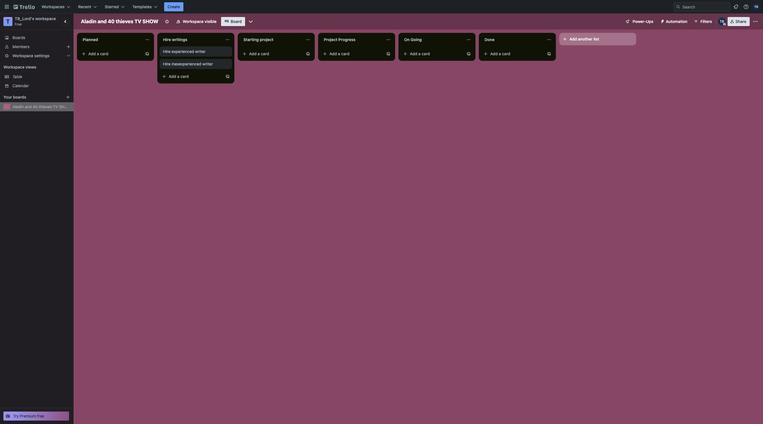 Task type: describe. For each thing, give the bounding box(es) containing it.
calendar
[[12, 83, 29, 88]]

done
[[485, 37, 495, 42]]

card down planned 'text box'
[[100, 51, 109, 56]]

a down done text field
[[499, 51, 501, 56]]

Planned text field
[[79, 35, 142, 44]]

list
[[594, 37, 600, 41]]

writer for hire experienced writer
[[195, 49, 206, 54]]

tb_lord's workspace free
[[15, 16, 56, 26]]

t
[[6, 18, 10, 25]]

add a card for starting
[[249, 51, 269, 56]]

add a card for project
[[330, 51, 350, 56]]

aladin inside text box
[[81, 18, 96, 24]]

workspace
[[35, 16, 56, 21]]

0 horizontal spatial show
[[59, 104, 71, 109]]

add a card button for writings
[[160, 72, 223, 81]]

card for going
[[422, 51, 430, 56]]

workspace settings button
[[0, 51, 74, 60]]

create
[[168, 4, 180, 9]]

back to home image
[[14, 2, 35, 11]]

add another list button
[[560, 33, 637, 45]]

customize views image
[[248, 19, 254, 24]]

create from template… image for on going
[[467, 52, 471, 56]]

On Going text field
[[401, 35, 464, 44]]

add a card for on
[[410, 51, 430, 56]]

workspace navigation collapse icon image
[[62, 18, 70, 25]]

a down planned
[[97, 51, 99, 56]]

calendar link
[[12, 83, 70, 89]]

add for planned
[[88, 51, 96, 56]]

try premium free
[[13, 414, 44, 418]]

add for on going
[[410, 51, 418, 56]]

hire for hire inexexperienced writer
[[163, 61, 171, 66]]

card for progress
[[342, 51, 350, 56]]

filters button
[[693, 17, 714, 26]]

add another list
[[570, 37, 600, 41]]

planned
[[83, 37, 98, 42]]

progress
[[339, 37, 356, 42]]

views
[[26, 65, 36, 69]]

templates
[[133, 4, 152, 9]]

going
[[411, 37, 422, 42]]

0 horizontal spatial 40
[[33, 104, 38, 109]]

power-ups button
[[622, 17, 657, 26]]

40 inside text box
[[108, 18, 115, 24]]

boards
[[13, 95, 26, 99]]

card for project
[[261, 51, 269, 56]]

Starting project text field
[[240, 35, 303, 44]]

a for hire
[[177, 74, 180, 79]]

premium
[[20, 414, 36, 418]]

share button
[[728, 17, 751, 26]]

members link
[[0, 42, 74, 51]]

show inside text box
[[143, 18, 159, 24]]

automation
[[667, 19, 688, 24]]

add for starting project
[[249, 51, 257, 56]]

workspaces button
[[38, 2, 74, 11]]

Search field
[[681, 3, 731, 11]]

try
[[13, 414, 19, 418]]

templates button
[[129, 2, 161, 11]]

share
[[736, 19, 747, 24]]

tb_lord (tylerblack44) image
[[719, 18, 727, 25]]

hire for hire experienced writer
[[163, 49, 171, 54]]

workspace settings
[[12, 53, 50, 58]]

add a card button for progress
[[321, 49, 384, 58]]

on going
[[405, 37, 422, 42]]

tb_lord's
[[15, 16, 34, 21]]

Project Progress text field
[[321, 35, 383, 44]]

0 horizontal spatial aladin and 40 thieves tv show
[[12, 104, 71, 109]]

sm image
[[659, 17, 667, 25]]

and inside text box
[[98, 18, 107, 24]]

workspace for workspace settings
[[12, 53, 33, 58]]

workspaces
[[42, 4, 65, 9]]

add for hire writings
[[169, 74, 176, 79]]

workspace visible
[[183, 19, 217, 24]]

another
[[579, 37, 593, 41]]

filters
[[701, 19, 713, 24]]

inexexperienced
[[172, 61, 202, 66]]

add a card down done
[[491, 51, 511, 56]]

aladin and 40 thieves tv show inside text box
[[81, 18, 159, 24]]

recent
[[78, 4, 91, 9]]

writer for hire inexexperienced writer
[[203, 61, 213, 66]]

aladin and 40 thieves tv show link
[[12, 104, 71, 110]]

create button
[[164, 2, 184, 11]]

create from template… image for planned
[[145, 52, 150, 56]]

a for on
[[419, 51, 421, 56]]

try premium free button
[[3, 412, 69, 421]]

search image
[[677, 5, 681, 9]]

a for project
[[338, 51, 341, 56]]

power-
[[633, 19, 647, 24]]



Task type: locate. For each thing, give the bounding box(es) containing it.
add a card down 'inexexperienced' on the top left of the page
[[169, 74, 189, 79]]

thieves
[[116, 18, 133, 24], [39, 104, 52, 109]]

1 horizontal spatial aladin
[[81, 18, 96, 24]]

1 vertical spatial aladin
[[12, 104, 24, 109]]

3 hire from the top
[[163, 61, 171, 66]]

1 horizontal spatial thieves
[[116, 18, 133, 24]]

1 vertical spatial writer
[[203, 61, 213, 66]]

create from template… image
[[145, 52, 150, 56], [467, 52, 471, 56], [547, 52, 552, 56], [226, 74, 230, 79]]

2 vertical spatial workspace
[[3, 65, 25, 69]]

0 vertical spatial 40
[[108, 18, 115, 24]]

on
[[405, 37, 410, 42]]

Done text field
[[482, 35, 544, 44]]

board link
[[221, 17, 245, 26]]

starred button
[[102, 2, 128, 11]]

aladin down "recent" popup button
[[81, 18, 96, 24]]

0 vertical spatial aladin and 40 thieves tv show
[[81, 18, 159, 24]]

ups
[[647, 19, 654, 24]]

1 horizontal spatial create from template… image
[[386, 52, 391, 56]]

0 horizontal spatial create from template… image
[[306, 52, 311, 56]]

boards link
[[0, 33, 74, 42]]

add
[[570, 37, 578, 41], [88, 51, 96, 56], [249, 51, 257, 56], [330, 51, 337, 56], [410, 51, 418, 56], [491, 51, 498, 56], [169, 74, 176, 79]]

starred
[[105, 4, 119, 9]]

0 horizontal spatial aladin
[[12, 104, 24, 109]]

0 vertical spatial workspace
[[183, 19, 204, 24]]

2 vertical spatial hire
[[163, 61, 171, 66]]

show down templates popup button
[[143, 18, 159, 24]]

1 vertical spatial hire
[[163, 49, 171, 54]]

0 horizontal spatial and
[[25, 104, 32, 109]]

your boards
[[3, 95, 26, 99]]

add a card down project progress
[[330, 51, 350, 56]]

Board name text field
[[78, 17, 161, 26]]

thieves inside text box
[[116, 18, 133, 24]]

hire experienced writer
[[163, 49, 206, 54]]

this member is an admin of this board. image
[[724, 23, 726, 25]]

hire inside text field
[[163, 37, 171, 42]]

members
[[12, 44, 30, 49]]

tb_lord's workspace link
[[15, 16, 56, 21]]

1 hire from the top
[[163, 37, 171, 42]]

writer inside "link"
[[203, 61, 213, 66]]

create from template… image
[[306, 52, 311, 56], [386, 52, 391, 56]]

hire left 'inexexperienced' on the top left of the page
[[163, 61, 171, 66]]

power-ups
[[633, 19, 654, 24]]

thieves down the your boards with 1 items 'element'
[[39, 104, 52, 109]]

add inside button
[[570, 37, 578, 41]]

1 create from template… image from the left
[[306, 52, 311, 56]]

card down 'inexexperienced' on the top left of the page
[[181, 74, 189, 79]]

and down starred
[[98, 18, 107, 24]]

open information menu image
[[744, 4, 750, 10]]

add a card button down planned 'text box'
[[79, 49, 143, 58]]

add a card button down starting project text field
[[240, 49, 304, 58]]

add a card button down "hire inexexperienced writer"
[[160, 72, 223, 81]]

primary element
[[0, 0, 764, 14]]

1 vertical spatial workspace
[[12, 53, 33, 58]]

40 down the your boards with 1 items 'element'
[[33, 104, 38, 109]]

your
[[3, 95, 12, 99]]

add a card button for project
[[240, 49, 304, 58]]

1 horizontal spatial aladin and 40 thieves tv show
[[81, 18, 159, 24]]

0 vertical spatial thieves
[[116, 18, 133, 24]]

hire experienced writer link
[[163, 49, 229, 54]]

tv inside text box
[[135, 18, 141, 24]]

writings
[[172, 37, 188, 42]]

0 vertical spatial and
[[98, 18, 107, 24]]

workspace inside workspace settings dropdown button
[[12, 53, 33, 58]]

workspace down members
[[12, 53, 33, 58]]

aladin
[[81, 18, 96, 24], [12, 104, 24, 109]]

hire down the hire writings
[[163, 49, 171, 54]]

1 vertical spatial aladin and 40 thieves tv show
[[12, 104, 71, 109]]

add a card down going
[[410, 51, 430, 56]]

workspace for workspace visible
[[183, 19, 204, 24]]

1 horizontal spatial and
[[98, 18, 107, 24]]

project
[[324, 37, 338, 42]]

0 horizontal spatial thieves
[[39, 104, 52, 109]]

1 vertical spatial show
[[59, 104, 71, 109]]

add down on going
[[410, 51, 418, 56]]

card down done text field
[[502, 51, 511, 56]]

card for writings
[[181, 74, 189, 79]]

add down 'inexexperienced' on the top left of the page
[[169, 74, 176, 79]]

free
[[15, 22, 22, 26]]

1 vertical spatial 40
[[33, 104, 38, 109]]

a down project progress
[[338, 51, 341, 56]]

workspace left visible
[[183, 19, 204, 24]]

add a card down starting project
[[249, 51, 269, 56]]

add board image
[[66, 95, 70, 99]]

tv down 'templates'
[[135, 18, 141, 24]]

0 horizontal spatial tv
[[53, 104, 58, 109]]

1 vertical spatial tv
[[53, 104, 58, 109]]

create from template… image for hire writings
[[226, 74, 230, 79]]

workspace inside "workspace visible" button
[[183, 19, 204, 24]]

Hire writings text field
[[160, 35, 222, 44]]

a
[[97, 51, 99, 56], [258, 51, 260, 56], [338, 51, 341, 56], [419, 51, 421, 56], [499, 51, 501, 56], [177, 74, 180, 79]]

add down starting
[[249, 51, 257, 56]]

tv
[[135, 18, 141, 24], [53, 104, 58, 109]]

0 vertical spatial hire
[[163, 37, 171, 42]]

0 vertical spatial tv
[[135, 18, 141, 24]]

0 notifications image
[[733, 3, 740, 10]]

add down planned
[[88, 51, 96, 56]]

show menu image
[[753, 19, 759, 24]]

project progress
[[324, 37, 356, 42]]

recent button
[[75, 2, 100, 11]]

hire writings
[[163, 37, 188, 42]]

boards
[[12, 35, 25, 40]]

40 down starred
[[108, 18, 115, 24]]

visible
[[205, 19, 217, 24]]

0 vertical spatial writer
[[195, 49, 206, 54]]

2 hire from the top
[[163, 49, 171, 54]]

add a card button
[[79, 49, 143, 58], [240, 49, 304, 58], [321, 49, 384, 58], [401, 49, 465, 58], [482, 49, 545, 58], [160, 72, 223, 81]]

workspace up table
[[3, 65, 25, 69]]

add a card
[[88, 51, 109, 56], [249, 51, 269, 56], [330, 51, 350, 56], [410, 51, 430, 56], [491, 51, 511, 56], [169, 74, 189, 79]]

2 create from template… image from the left
[[386, 52, 391, 56]]

add down project
[[330, 51, 337, 56]]

0 vertical spatial show
[[143, 18, 159, 24]]

workspace for workspace views
[[3, 65, 25, 69]]

aladin down boards on the left of page
[[12, 104, 24, 109]]

aladin and 40 thieves tv show down starred "dropdown button"
[[81, 18, 159, 24]]

add a card button down the on going text field
[[401, 49, 465, 58]]

aladin and 40 thieves tv show
[[81, 18, 159, 24], [12, 104, 71, 109]]

card down the on going text field
[[422, 51, 430, 56]]

workspace visible button
[[173, 17, 220, 26]]

show
[[143, 18, 159, 24], [59, 104, 71, 109]]

add for project progress
[[330, 51, 337, 56]]

thieves down starred "dropdown button"
[[116, 18, 133, 24]]

add left the another on the top right of page
[[570, 37, 578, 41]]

add a card down planned
[[88, 51, 109, 56]]

experienced
[[172, 49, 194, 54]]

project
[[260, 37, 274, 42]]

1 horizontal spatial 40
[[108, 18, 115, 24]]

board
[[231, 19, 242, 24]]

starting
[[244, 37, 259, 42]]

add a card for hire
[[169, 74, 189, 79]]

add down done
[[491, 51, 498, 56]]

hire for hire writings
[[163, 37, 171, 42]]

show down add board icon
[[59, 104, 71, 109]]

a for starting
[[258, 51, 260, 56]]

card
[[100, 51, 109, 56], [261, 51, 269, 56], [342, 51, 350, 56], [422, 51, 430, 56], [502, 51, 511, 56], [181, 74, 189, 79]]

and
[[98, 18, 107, 24], [25, 104, 32, 109]]

40
[[108, 18, 115, 24], [33, 104, 38, 109]]

tv down calendar "link"
[[53, 104, 58, 109]]

tyler black (tylerblack44) image
[[754, 3, 760, 10]]

hire
[[163, 37, 171, 42], [163, 49, 171, 54], [163, 61, 171, 66]]

0 vertical spatial aladin
[[81, 18, 96, 24]]

workspace views
[[3, 65, 36, 69]]

card down progress
[[342, 51, 350, 56]]

create from template… image for project progress
[[386, 52, 391, 56]]

and down the your boards with 1 items 'element'
[[25, 104, 32, 109]]

writer up hire inexexperienced writer "link"
[[195, 49, 206, 54]]

card down project
[[261, 51, 269, 56]]

add a card button for going
[[401, 49, 465, 58]]

1 vertical spatial thieves
[[39, 104, 52, 109]]

a down starting project
[[258, 51, 260, 56]]

a down 'inexexperienced' on the top left of the page
[[177, 74, 180, 79]]

table link
[[12, 74, 70, 80]]

starting project
[[244, 37, 274, 42]]

hire inexexperienced writer
[[163, 61, 213, 66]]

workspace
[[183, 19, 204, 24], [12, 53, 33, 58], [3, 65, 25, 69]]

settings
[[34, 53, 50, 58]]

a down going
[[419, 51, 421, 56]]

star or unstar board image
[[165, 19, 169, 24]]

create from template… image for starting project
[[306, 52, 311, 56]]

your boards with 1 items element
[[3, 94, 57, 101]]

t link
[[3, 17, 12, 26]]

free
[[37, 414, 44, 418]]

add a card button down project progress "text box"
[[321, 49, 384, 58]]

1 horizontal spatial show
[[143, 18, 159, 24]]

add a card button down done text field
[[482, 49, 545, 58]]

writer down the 'hire experienced writer' link
[[203, 61, 213, 66]]

aladin and 40 thieves tv show down the your boards with 1 items 'element'
[[12, 104, 71, 109]]

hire left writings
[[163, 37, 171, 42]]

hire inexexperienced writer link
[[163, 61, 229, 67]]

writer
[[195, 49, 206, 54], [203, 61, 213, 66]]

1 horizontal spatial tv
[[135, 18, 141, 24]]

table
[[12, 74, 22, 79]]

1 vertical spatial and
[[25, 104, 32, 109]]

hire inside "link"
[[163, 61, 171, 66]]

automation button
[[659, 17, 692, 26]]



Task type: vqa. For each thing, say whether or not it's contained in the screenshot.
Board name text field
yes



